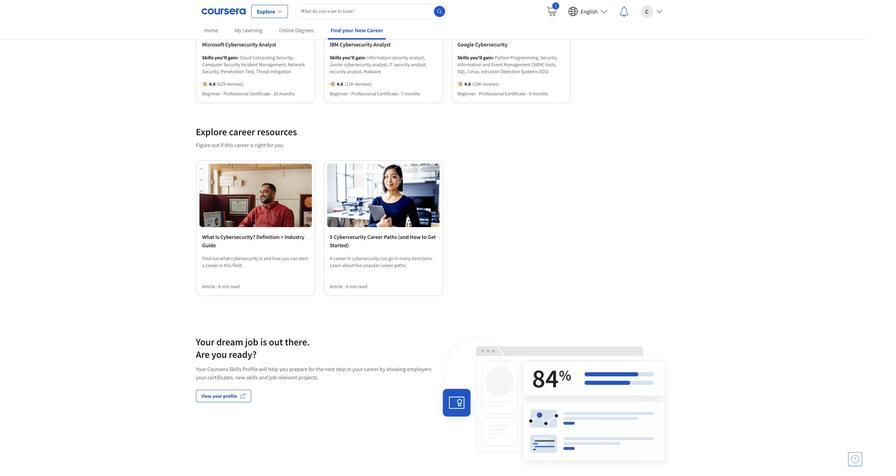 Task type: describe. For each thing, give the bounding box(es) containing it.
1 vertical spatial security
[[394, 62, 410, 68]]

right
[[255, 142, 266, 149]]

how
[[273, 255, 281, 262]]

0 vertical spatial security
[[392, 55, 409, 61]]

home link
[[202, 23, 221, 38]]

help center image
[[852, 456, 860, 464]]

out for your
[[269, 336, 283, 348]]

gain for google
[[484, 55, 493, 61]]

career inside find out what cybersecurity is and how you can start a career in this field.
[[206, 262, 218, 269]]

microsoft for microsoft
[[214, 29, 233, 36]]

career up right
[[229, 126, 255, 138]]

and inside find out what cybersecurity is and how you can start a career in this field.
[[264, 255, 272, 262]]

career inside your coursera skills profile will help you prepare for the next step in your career by showing employers your certificates, new skills and job-relevant projects.
[[364, 366, 379, 373]]

it
[[389, 62, 393, 68]]

a
[[202, 262, 205, 269]]

6 for what is cybersecurity? definition + industry guide
[[218, 283, 221, 290]]

+
[[281, 233, 284, 240]]

find out what cybersecurity is and how you can start a career in this field.
[[202, 255, 308, 269]]

get
[[428, 233, 436, 240]]

for inside explore career resources figure out if this career is right for you.
[[267, 142, 274, 149]]

google cybersecurity link
[[458, 40, 565, 49]]

months for microsoft cybersecurity analyst
[[280, 91, 295, 97]]

months for ibm cybersecurity analyst
[[405, 91, 421, 97]]

malware
[[364, 68, 381, 75]]

your coursera skills profile will help you prepare for the next step in your career by showing employers your certificates, new skills and job-relevant projects.
[[196, 366, 432, 381]]

explore for explore
[[257, 8, 275, 15]]

c
[[646, 8, 649, 15]]

5 cybersecurity career paths (and how to get started) link
[[330, 233, 437, 249]]

your left new
[[343, 27, 354, 34]]

cybersecurity for 5
[[334, 233, 366, 240]]

professional for google
[[479, 91, 504, 97]]

for inside your coursera skills profile will help you prepare for the next step in your career by showing employers your certificates, new skills and job-relevant projects.
[[309, 366, 315, 373]]

1 link
[[541, 0, 563, 22]]

: for ibm
[[365, 55, 366, 61]]

by
[[380, 366, 386, 373]]

new
[[355, 27, 366, 34]]

online degrees
[[279, 27, 314, 34]]

profile
[[223, 393, 237, 399]]

: for google
[[493, 55, 494, 61]]

find for find out what cybersecurity is and how you can start a career in this field.
[[202, 255, 211, 262]]

what
[[220, 255, 230, 262]]

cybersecurity for microsoft
[[225, 41, 258, 48]]

view your profile
[[202, 393, 237, 399]]

cybersecurity inside information security analyst, junior cybersecurity analyst, it security analyst, security analyst, malware
[[344, 62, 372, 68]]

guide
[[202, 242, 216, 249]]

in right go
[[395, 255, 399, 262]]

computing
[[253, 55, 275, 61]]

field.
[[233, 262, 243, 269]]

find your new career
[[331, 27, 383, 34]]

5 cybersecurity career paths (and how to get started)
[[330, 233, 436, 249]]

(629
[[217, 81, 226, 87]]

your for your dream job is out there. are you ready?
[[196, 336, 215, 348]]

five
[[355, 262, 363, 269]]

your dream job is out there. are you ready?
[[196, 336, 310, 361]]

network
[[288, 62, 305, 68]]

my learning link
[[232, 23, 265, 38]]

cybersecurity for ibm
[[340, 41, 373, 48]]

what is cybersecurity? definition + industry guide link
[[202, 233, 309, 249]]

article · 6 min read for what is cybersecurity? definition + industry guide
[[202, 283, 240, 290]]

you'll for microsoft
[[215, 55, 227, 61]]

1 vertical spatial security,
[[202, 68, 220, 75]]

a career in cybersecurity can go in many directions. learn about five popular career paths.
[[330, 255, 434, 269]]

what
[[202, 233, 214, 240]]

article for what is cybersecurity? definition + industry guide
[[202, 283, 215, 290]]

your inside button
[[213, 393, 222, 399]]

detection
[[501, 68, 520, 75]]

linux,
[[468, 68, 480, 75]]

google cybersecurity
[[458, 41, 508, 48]]

min for what is cybersecurity? definition + industry guide
[[222, 283, 230, 290]]

learn
[[330, 262, 341, 269]]

python
[[495, 55, 510, 61]]

you'll for ibm
[[343, 55, 355, 61]]

employers
[[407, 366, 432, 373]]

months for google cybersecurity
[[533, 91, 548, 97]]

in inside find out what cybersecurity is and how you can start a career in this field.
[[219, 262, 223, 269]]

you for ready?
[[212, 348, 227, 361]]

event
[[492, 62, 503, 68]]

microsoft cybersecurity analyst
[[202, 41, 276, 48]]

security inside python programming, security information and event management (siem) tools, sql, linux, intrusion detection systems (ids)
[[541, 55, 557, 61]]

what is cybersecurity? definition + industry guide
[[202, 233, 305, 249]]

your up view
[[196, 374, 207, 381]]

this inside explore career resources figure out if this career is right for you.
[[225, 142, 233, 149]]

this inside find out what cybersecurity is and how you can start a career in this field.
[[224, 262, 232, 269]]

and inside python programming, security information and event management (siem) tools, sql, linux, intrusion detection systems (ids)
[[483, 62, 491, 68]]

junior
[[330, 62, 343, 68]]

cloud computing security, computer security incident management, network security, penetration test, threat mitigation
[[202, 55, 305, 75]]

view
[[202, 393, 212, 399]]

if
[[221, 142, 224, 149]]

incident
[[241, 62, 258, 68]]

professional for ibm
[[351, 91, 377, 97]]

article for 5 cybersecurity career paths (and how to get started)
[[330, 283, 343, 290]]

explore for explore career resources figure out if this career is right for you.
[[196, 126, 227, 138]]

can inside 'a career in cybersecurity can go in many directions. learn about five popular career paths.'
[[381, 255, 388, 262]]

beginner for microsoft
[[202, 91, 221, 97]]

projects.
[[299, 374, 319, 381]]

go
[[389, 255, 394, 262]]

information
[[458, 62, 482, 68]]

reviews) for microsoft
[[227, 81, 244, 87]]

resources
[[257, 126, 297, 138]]

the
[[316, 366, 324, 373]]

career up "learn"
[[334, 255, 346, 262]]

microsoft for microsoft cybersecurity analyst
[[202, 41, 224, 48]]

skills you'll gain : for ibm
[[330, 55, 367, 61]]

certificate for microsoft cybersecurity analyst
[[250, 91, 271, 97]]

gain for microsoft
[[228, 55, 237, 61]]

is inside explore career resources figure out if this career is right for you.
[[250, 142, 254, 149]]

1
[[555, 2, 558, 9]]

management,
[[259, 62, 287, 68]]

career inside 5 cybersecurity career paths (and how to get started)
[[368, 233, 383, 240]]

is inside your dream job is out there. are you ready?
[[260, 336, 267, 348]]

you'll for google
[[470, 55, 483, 61]]

read for cybersecurity?
[[231, 283, 240, 290]]

degrees
[[296, 27, 314, 34]]

online degrees link
[[277, 23, 317, 38]]

industry
[[285, 233, 305, 240]]

paths
[[384, 233, 397, 240]]

certificate for google cybersecurity
[[505, 91, 526, 97]]

skills for microsoft
[[202, 55, 214, 61]]

cybersecurity?
[[220, 233, 255, 240]]

your right the step
[[353, 366, 363, 373]]

english
[[581, 8, 598, 15]]

analyst for ibm cybersecurity analyst
[[374, 41, 391, 48]]

step
[[336, 366, 346, 373]]

4.8 for google
[[465, 81, 471, 87]]

new
[[236, 374, 245, 381]]

graphic of the learner profile page image
[[435, 336, 674, 471]]

python programming, security information and event management (siem) tools, sql, linux, intrusion detection systems (ids)
[[458, 55, 557, 75]]

sql,
[[458, 68, 467, 75]]

and inside your coursera skills profile will help you prepare for the next step in your career by showing employers your certificates, new skills and job-relevant projects.
[[259, 374, 268, 381]]

in inside your coursera skills profile will help you prepare for the next step in your career by showing employers your certificates, new skills and job-relevant projects.
[[347, 366, 352, 373]]

out inside find out what cybersecurity is and how you can start a career in this field.
[[212, 255, 219, 262]]

beginner for ibm
[[330, 91, 348, 97]]

google
[[458, 41, 474, 48]]

information security analyst, junior cybersecurity analyst, it security analyst, security analyst, malware
[[330, 55, 427, 75]]

profile
[[243, 366, 258, 373]]

to
[[422, 233, 427, 240]]

read for career
[[358, 283, 368, 290]]



Task type: locate. For each thing, give the bounding box(es) containing it.
out inside explore career resources figure out if this career is right for you.
[[212, 142, 220, 149]]

out left what at the bottom left of the page
[[212, 255, 219, 262]]

online
[[279, 27, 294, 34]]

ibm inside ibm cybersecurity analyst link
[[330, 41, 339, 48]]

you up the coursera
[[212, 348, 227, 361]]

can left go
[[381, 255, 388, 262]]

1 you'll from the left
[[215, 55, 227, 61]]

cybersecurity for google
[[475, 41, 508, 48]]

prepare
[[289, 366, 308, 373]]

you right how
[[282, 255, 290, 262]]

next
[[325, 366, 335, 373]]

1 read from the left
[[231, 283, 240, 290]]

article · 6 min read
[[202, 283, 240, 290], [330, 283, 368, 290]]

: for microsoft
[[237, 55, 239, 61]]

0 horizontal spatial for
[[267, 142, 274, 149]]

2 read from the left
[[358, 283, 368, 290]]

2 analyst from the left
[[374, 41, 391, 48]]

certificate left 9
[[505, 91, 526, 97]]

0 vertical spatial for
[[267, 142, 274, 149]]

systems
[[521, 68, 538, 75]]

security up it
[[392, 55, 409, 61]]

cybersecurity inside find out what cybersecurity is and how you can start a career in this field.
[[231, 255, 259, 262]]

(siem)
[[532, 62, 545, 68]]

read down field.
[[231, 283, 240, 290]]

help
[[268, 366, 279, 373]]

0 horizontal spatial skills you'll gain :
[[202, 55, 240, 61]]

min for 5 cybersecurity career paths (and how to get started)
[[350, 283, 357, 290]]

ibm for ibm
[[342, 29, 350, 36]]

1 horizontal spatial can
[[381, 255, 388, 262]]

beginner · professional certificate · 7 months
[[330, 91, 421, 97]]

about
[[342, 262, 355, 269]]

0 horizontal spatial read
[[231, 283, 240, 290]]

0 horizontal spatial security
[[224, 62, 240, 68]]

relevant
[[278, 374, 297, 381]]

article · 6 min read down about
[[330, 283, 368, 290]]

·
[[222, 91, 223, 97], [272, 91, 273, 97], [349, 91, 350, 97], [399, 91, 401, 97], [477, 91, 478, 97], [527, 91, 528, 97], [216, 283, 217, 290], [344, 283, 345, 290]]

1 vertical spatial microsoft
[[202, 41, 224, 48]]

1 horizontal spatial you'll
[[343, 55, 355, 61]]

9
[[529, 91, 532, 97]]

1 horizontal spatial beginner
[[330, 91, 348, 97]]

: left information
[[365, 55, 366, 61]]

figure
[[196, 142, 211, 149]]

out left if
[[212, 142, 220, 149]]

0 vertical spatial out
[[212, 142, 220, 149]]

is
[[250, 142, 254, 149], [260, 255, 263, 262], [260, 336, 267, 348]]

is left right
[[250, 142, 254, 149]]

find for find your new career
[[331, 27, 341, 34]]

cybersecurity inside google cybersecurity link
[[475, 41, 508, 48]]

0 horizontal spatial find
[[202, 255, 211, 262]]

can
[[291, 255, 298, 262], [381, 255, 388, 262]]

certificate left 7
[[377, 91, 398, 97]]

ibm left new
[[342, 29, 350, 36]]

2 you'll from the left
[[343, 55, 355, 61]]

explore up figure at the top of the page
[[196, 126, 227, 138]]

professional down 4.8 (629 reviews)
[[224, 91, 249, 97]]

0 vertical spatial security,
[[276, 55, 294, 61]]

cybersecurity up malware
[[344, 62, 372, 68]]

1 horizontal spatial certificate
[[377, 91, 398, 97]]

: left cloud
[[237, 55, 239, 61]]

2 vertical spatial you
[[280, 366, 288, 373]]

mitigation
[[270, 68, 291, 75]]

you.
[[275, 142, 285, 149]]

2 6 from the left
[[346, 283, 349, 290]]

1 can from the left
[[291, 255, 298, 262]]

1 horizontal spatial for
[[309, 366, 315, 373]]

career left by
[[364, 366, 379, 373]]

cybersecurity down find your new career link
[[340, 41, 373, 48]]

1 horizontal spatial article · 6 min read
[[330, 283, 368, 290]]

analyst for microsoft cybersecurity analyst
[[259, 41, 276, 48]]

test,
[[246, 68, 255, 75]]

6
[[218, 283, 221, 290], [346, 283, 349, 290]]

4.8 for microsoft
[[209, 81, 216, 87]]

skills for google
[[458, 55, 469, 61]]

there.
[[285, 336, 310, 348]]

0 horizontal spatial article · 6 min read
[[202, 283, 240, 290]]

skills up computer
[[202, 55, 214, 61]]

2 horizontal spatial skills you'll gain :
[[458, 55, 495, 61]]

0 vertical spatial you
[[282, 255, 290, 262]]

2 skills you'll gain : from the left
[[330, 55, 367, 61]]

microsoft down home
[[202, 41, 224, 48]]

None search field
[[295, 4, 448, 19]]

you up relevant
[[280, 366, 288, 373]]

2 horizontal spatial :
[[493, 55, 494, 61]]

ready?
[[229, 348, 257, 361]]

1 horizontal spatial :
[[365, 55, 366, 61]]

1 horizontal spatial security
[[541, 55, 557, 61]]

reviews) down penetration
[[227, 81, 244, 87]]

5
[[330, 233, 333, 240]]

your
[[343, 27, 354, 34], [353, 366, 363, 373], [196, 374, 207, 381], [213, 393, 222, 399]]

you for can
[[282, 255, 290, 262]]

4.8
[[209, 81, 216, 87], [465, 81, 471, 87]]

career right "a" at the bottom of the page
[[206, 262, 218, 269]]

many
[[400, 255, 411, 262]]

4.6
[[337, 81, 343, 87]]

home
[[204, 27, 218, 34]]

gain left cloud
[[228, 55, 237, 61]]

beginner for google
[[458, 91, 476, 97]]

1 vertical spatial this
[[224, 262, 232, 269]]

2 certificate from the left
[[377, 91, 398, 97]]

0 horizontal spatial gain
[[228, 55, 237, 61]]

skills
[[246, 374, 258, 381]]

reviews) for google
[[483, 81, 500, 87]]

cybersecurity inside ibm cybersecurity analyst link
[[340, 41, 373, 48]]

skills for ibm
[[330, 55, 342, 61]]

explore
[[257, 8, 275, 15], [196, 126, 227, 138]]

career down go
[[381, 262, 394, 269]]

ibm for ibm cybersecurity analyst
[[330, 41, 339, 48]]

0 horizontal spatial certificate
[[250, 91, 271, 97]]

this right if
[[225, 142, 233, 149]]

1 horizontal spatial read
[[358, 283, 368, 290]]

7
[[402, 91, 404, 97]]

skills up new
[[229, 366, 242, 373]]

skills inside your coursera skills profile will help you prepare for the next step in your career by showing employers your certificates, new skills and job-relevant projects.
[[229, 366, 242, 373]]

professional down 4.8 (13k reviews)
[[479, 91, 504, 97]]

job
[[245, 336, 259, 348]]

skills up junior
[[330, 55, 342, 61]]

you'll
[[215, 55, 227, 61], [343, 55, 355, 61], [470, 55, 483, 61]]

certificate for ibm cybersecurity analyst
[[377, 91, 398, 97]]

out for explore
[[212, 142, 220, 149]]

c button
[[636, 0, 668, 22]]

1 certificate from the left
[[250, 91, 271, 97]]

1 min from the left
[[222, 283, 230, 290]]

start
[[299, 255, 308, 262]]

0 vertical spatial and
[[483, 62, 491, 68]]

career
[[229, 126, 255, 138], [234, 142, 249, 149], [334, 255, 346, 262], [206, 262, 218, 269], [381, 262, 394, 269], [364, 366, 379, 373]]

1 vertical spatial find
[[202, 255, 211, 262]]

1 months from the left
[[280, 91, 295, 97]]

english button
[[563, 0, 613, 22]]

can left start
[[291, 255, 298, 262]]

1 horizontal spatial months
[[405, 91, 421, 97]]

microsoft cybersecurity analyst link
[[202, 40, 309, 49]]

for
[[267, 142, 274, 149], [309, 366, 315, 373]]

0 vertical spatial find
[[331, 27, 341, 34]]

0 vertical spatial your
[[196, 336, 215, 348]]

2 gain from the left
[[356, 55, 365, 61]]

4.8 (13k reviews)
[[465, 81, 500, 87]]

2 article · 6 min read from the left
[[330, 283, 368, 290]]

security down junior
[[330, 68, 346, 75]]

article · 6 min read down field.
[[202, 283, 240, 290]]

analyst,
[[410, 55, 425, 61], [373, 62, 388, 68], [411, 62, 427, 68], [347, 68, 363, 75]]

1 horizontal spatial find
[[331, 27, 341, 34]]

1 horizontal spatial 4.8
[[465, 81, 471, 87]]

in down what at the bottom left of the page
[[219, 262, 223, 269]]

read
[[231, 283, 240, 290], [358, 283, 368, 290]]

1 gain from the left
[[228, 55, 237, 61]]

certificate
[[250, 91, 271, 97], [377, 91, 398, 97], [505, 91, 526, 97]]

beginner down 4.6
[[330, 91, 348, 97]]

shopping cart: 1 item element
[[546, 2, 560, 17]]

4.8 left (13k
[[465, 81, 471, 87]]

your for your coursera skills profile will help you prepare for the next step in your career by showing employers your certificates, new skills and job-relevant projects.
[[196, 366, 206, 373]]

and left how
[[264, 255, 272, 262]]

2 your from the top
[[196, 366, 206, 373]]

tools,
[[546, 62, 557, 68]]

0 vertical spatial ibm
[[342, 29, 350, 36]]

dream
[[217, 336, 243, 348]]

3 beginner from the left
[[458, 91, 476, 97]]

0 horizontal spatial months
[[280, 91, 295, 97]]

article down "learn"
[[330, 283, 343, 290]]

how
[[410, 233, 421, 240]]

gain
[[228, 55, 237, 61], [356, 55, 365, 61], [484, 55, 493, 61]]

skills you'll gain : for google
[[458, 55, 495, 61]]

a
[[330, 255, 333, 262]]

can inside find out what cybersecurity is and how you can start a career in this field.
[[291, 255, 298, 262]]

1 vertical spatial you
[[212, 348, 227, 361]]

my learning
[[235, 27, 263, 34]]

2 vertical spatial is
[[260, 336, 267, 348]]

0 horizontal spatial beginner
[[202, 91, 221, 97]]

security
[[541, 55, 557, 61], [224, 62, 240, 68]]

in right the step
[[347, 366, 352, 373]]

2 vertical spatial and
[[259, 374, 268, 381]]

: up event
[[493, 55, 494, 61]]

your left the dream
[[196, 336, 215, 348]]

1 6 from the left
[[218, 283, 221, 290]]

explore inside dropdown button
[[257, 8, 275, 15]]

0 horizontal spatial min
[[222, 283, 230, 290]]

1 horizontal spatial skills you'll gain :
[[330, 55, 367, 61]]

microsoft left my
[[214, 29, 233, 36]]

2 : from the left
[[365, 55, 366, 61]]

your down are
[[196, 366, 206, 373]]

beginner
[[202, 91, 221, 97], [330, 91, 348, 97], [458, 91, 476, 97]]

find left new
[[331, 27, 341, 34]]

3 months from the left
[[533, 91, 548, 97]]

out
[[212, 142, 220, 149], [212, 255, 219, 262], [269, 336, 283, 348]]

1 4.8 from the left
[[209, 81, 216, 87]]

3 certificate from the left
[[505, 91, 526, 97]]

(11k
[[345, 81, 354, 87]]

3 gain from the left
[[484, 55, 493, 61]]

1 vertical spatial security
[[224, 62, 240, 68]]

min down what at the bottom left of the page
[[222, 283, 230, 290]]

months right 7
[[405, 91, 421, 97]]

article · 6 min read for 5 cybersecurity career paths (and how to get started)
[[330, 283, 368, 290]]

1 professional from the left
[[224, 91, 249, 97]]

cybersecurity up python
[[475, 41, 508, 48]]

you inside your coursera skills profile will help you prepare for the next step in your career by showing employers your certificates, new skills and job-relevant projects.
[[280, 366, 288, 373]]

1 horizontal spatial article
[[330, 283, 343, 290]]

you'll up information
[[470, 55, 483, 61]]

1 horizontal spatial professional
[[351, 91, 377, 97]]

explore inside explore career resources figure out if this career is right for you.
[[196, 126, 227, 138]]

6 down about
[[346, 283, 349, 290]]

(13k
[[473, 81, 482, 87]]

4.8 left "(629"
[[209, 81, 216, 87]]

is right job
[[260, 336, 267, 348]]

1 vertical spatial ibm
[[330, 41, 339, 48]]

0 horizontal spatial professional
[[224, 91, 249, 97]]

3 you'll from the left
[[470, 55, 483, 61]]

1 vertical spatial out
[[212, 255, 219, 262]]

cybersecurity up started)
[[334, 233, 366, 240]]

1 horizontal spatial explore
[[257, 8, 275, 15]]

skills you'll gain : for microsoft
[[202, 55, 240, 61]]

view your profile button
[[196, 390, 251, 403]]

certificate left 20
[[250, 91, 271, 97]]

1 : from the left
[[237, 55, 239, 61]]

1 beginner from the left
[[202, 91, 221, 97]]

security right it
[[394, 62, 410, 68]]

1 article from the left
[[202, 283, 215, 290]]

2 can from the left
[[381, 255, 388, 262]]

1 analyst from the left
[[259, 41, 276, 48]]

ibm up junior
[[330, 41, 339, 48]]

1 your from the top
[[196, 336, 215, 348]]

is
[[216, 233, 219, 240]]

is inside find out what cybersecurity is and how you can start a career in this field.
[[260, 255, 263, 262]]

20
[[274, 91, 279, 97]]

beginner down "(629"
[[202, 91, 221, 97]]

cybersecurity up field.
[[231, 255, 259, 262]]

1 vertical spatial and
[[264, 255, 272, 262]]

cybersecurity up cloud
[[225, 41, 258, 48]]

in up about
[[347, 255, 351, 262]]

my
[[235, 27, 242, 34]]

1 horizontal spatial gain
[[356, 55, 365, 61]]

explore up learning
[[257, 8, 275, 15]]

reviews) right the (11k
[[355, 81, 372, 87]]

security up tools,
[[541, 55, 557, 61]]

read down five
[[358, 283, 368, 290]]

popular
[[364, 262, 380, 269]]

microsoft inside microsoft cybersecurity analyst link
[[202, 41, 224, 48]]

analyst up information
[[374, 41, 391, 48]]

0 vertical spatial microsoft
[[214, 29, 233, 36]]

1 horizontal spatial reviews)
[[355, 81, 372, 87]]

0 horizontal spatial reviews)
[[227, 81, 244, 87]]

management
[[504, 62, 531, 68]]

0 horizontal spatial :
[[237, 55, 239, 61]]

1 horizontal spatial security,
[[276, 55, 294, 61]]

2 horizontal spatial gain
[[484, 55, 493, 61]]

1 vertical spatial for
[[309, 366, 315, 373]]

1 horizontal spatial analyst
[[374, 41, 391, 48]]

2 min from the left
[[350, 283, 357, 290]]

2 horizontal spatial reviews)
[[483, 81, 500, 87]]

coursera image
[[202, 6, 246, 17]]

cybersecurity inside 5 cybersecurity career paths (and how to get started)
[[334, 233, 366, 240]]

1 article · 6 min read from the left
[[202, 283, 240, 290]]

security, down computer
[[202, 68, 220, 75]]

2 horizontal spatial you'll
[[470, 55, 483, 61]]

1 horizontal spatial min
[[350, 283, 357, 290]]

0 horizontal spatial article
[[202, 283, 215, 290]]

3 : from the left
[[493, 55, 494, 61]]

1 horizontal spatial ibm
[[342, 29, 350, 36]]

2 beginner from the left
[[330, 91, 348, 97]]

and up intrusion
[[483, 62, 491, 68]]

cybersecurity inside microsoft cybersecurity analyst link
[[225, 41, 258, 48]]

0 horizontal spatial analyst
[[259, 41, 276, 48]]

beginner · professional certificate · 9 months
[[458, 91, 548, 97]]

min down about
[[350, 283, 357, 290]]

2 horizontal spatial months
[[533, 91, 548, 97]]

1 horizontal spatial 6
[[346, 283, 349, 290]]

months right 9
[[533, 91, 548, 97]]

0 horizontal spatial 6
[[218, 283, 221, 290]]

1 vertical spatial explore
[[196, 126, 227, 138]]

0 horizontal spatial explore
[[196, 126, 227, 138]]

career left paths
[[368, 233, 383, 240]]

2 article from the left
[[330, 283, 343, 290]]

is left how
[[260, 255, 263, 262]]

3 professional from the left
[[479, 91, 504, 97]]

information
[[367, 55, 392, 61]]

your right view
[[213, 393, 222, 399]]

analyst
[[259, 41, 276, 48], [374, 41, 391, 48]]

reviews) for ibm
[[355, 81, 372, 87]]

0 vertical spatial is
[[250, 142, 254, 149]]

skills you'll gain : up junior
[[330, 55, 367, 61]]

gain up event
[[484, 55, 493, 61]]

0 horizontal spatial you'll
[[215, 55, 227, 61]]

ibm cybersecurity analyst
[[330, 41, 391, 48]]

2 reviews) from the left
[[355, 81, 372, 87]]

coursera
[[207, 366, 228, 373]]

4.6 (11k reviews)
[[337, 81, 372, 87]]

cybersecurity for what is cybersecurity? definition + industry guide
[[231, 255, 259, 262]]

you'll up junior
[[343, 55, 355, 61]]

2 4.8 from the left
[[465, 81, 471, 87]]

cybersecurity inside 'a career in cybersecurity can go in many directions. learn about five popular career paths.'
[[352, 255, 380, 262]]

ibm
[[342, 29, 350, 36], [330, 41, 339, 48]]

for left the
[[309, 366, 315, 373]]

you inside your dream job is out there. are you ready?
[[212, 348, 227, 361]]

your inside your dream job is out there. are you ready?
[[196, 336, 215, 348]]

you inside find out what cybersecurity is and how you can start a career in this field.
[[282, 255, 290, 262]]

out left there.
[[269, 336, 283, 348]]

months right 20
[[280, 91, 295, 97]]

out inside your dream job is out there. are you ready?
[[269, 336, 283, 348]]

skills you'll gain : up information
[[458, 55, 495, 61]]

0 horizontal spatial security,
[[202, 68, 220, 75]]

0 vertical spatial this
[[225, 142, 233, 149]]

your inside your coursera skills profile will help you prepare for the next step in your career by showing employers your certificates, new skills and job-relevant projects.
[[196, 366, 206, 373]]

0 vertical spatial security
[[541, 55, 557, 61]]

you'll up computer
[[215, 55, 227, 61]]

2 months from the left
[[405, 91, 421, 97]]

find up "a" at the bottom of the page
[[202, 255, 211, 262]]

beginner down (13k
[[458, 91, 476, 97]]

1 vertical spatial is
[[260, 255, 263, 262]]

cybersecurity
[[225, 41, 258, 48], [340, 41, 373, 48], [475, 41, 508, 48], [334, 233, 366, 240]]

started)
[[330, 242, 349, 249]]

0 vertical spatial career
[[367, 27, 383, 34]]

3 skills you'll gain : from the left
[[458, 55, 495, 61]]

1 reviews) from the left
[[227, 81, 244, 87]]

definition
[[257, 233, 280, 240]]

1 vertical spatial career
[[368, 233, 383, 240]]

reviews) down intrusion
[[483, 81, 500, 87]]

0 horizontal spatial ibm
[[330, 41, 339, 48]]

article down "a" at the bottom of the page
[[202, 283, 215, 290]]

security, up 'network'
[[276, 55, 294, 61]]

gain for ibm
[[356, 55, 365, 61]]

1 vertical spatial your
[[196, 366, 206, 373]]

showing
[[387, 366, 406, 373]]

security inside cloud computing security, computer security incident management, network security, penetration test, threat mitigation
[[224, 62, 240, 68]]

for left you.
[[267, 142, 274, 149]]

2 professional from the left
[[351, 91, 377, 97]]

find inside find out what cybersecurity is and how you can start a career in this field.
[[202, 255, 211, 262]]

security,
[[276, 55, 294, 61], [202, 68, 220, 75]]

1 skills you'll gain : from the left
[[202, 55, 240, 61]]

career right new
[[367, 27, 383, 34]]

gain down the ibm cybersecurity analyst
[[356, 55, 365, 61]]

skills you'll gain : up computer
[[202, 55, 240, 61]]

computer
[[202, 62, 223, 68]]

2 vertical spatial security
[[330, 68, 346, 75]]

3 reviews) from the left
[[483, 81, 500, 87]]

your
[[196, 336, 215, 348], [196, 366, 206, 373]]

2 horizontal spatial certificate
[[505, 91, 526, 97]]

0 horizontal spatial 4.8
[[209, 81, 216, 87]]

skills up information
[[458, 55, 469, 61]]

min
[[222, 283, 230, 290], [350, 283, 357, 290]]

2 vertical spatial out
[[269, 336, 283, 348]]

6 for 5 cybersecurity career paths (and how to get started)
[[346, 283, 349, 290]]

security up penetration
[[224, 62, 240, 68]]

are
[[196, 348, 210, 361]]

0 horizontal spatial can
[[291, 255, 298, 262]]

this down what at the bottom left of the page
[[224, 262, 232, 269]]

cybersecurity up popular
[[352, 255, 380, 262]]

4.8 (629 reviews)
[[209, 81, 244, 87]]

0 vertical spatial explore
[[257, 8, 275, 15]]

cybersecurity for 5 cybersecurity career paths (and how to get started)
[[352, 255, 380, 262]]

professional for microsoft
[[224, 91, 249, 97]]

2 horizontal spatial beginner
[[458, 91, 476, 97]]

2 horizontal spatial professional
[[479, 91, 504, 97]]

cybersecurity
[[344, 62, 372, 68], [231, 255, 259, 262], [352, 255, 380, 262]]

professional down 4.6 (11k reviews) at the left
[[351, 91, 377, 97]]

What do you want to learn? text field
[[295, 4, 448, 19]]

will
[[259, 366, 267, 373]]

intrusion
[[481, 68, 500, 75]]

explore button
[[251, 5, 288, 18]]

career left right
[[234, 142, 249, 149]]



Task type: vqa. For each thing, say whether or not it's contained in the screenshot.
a
yes



